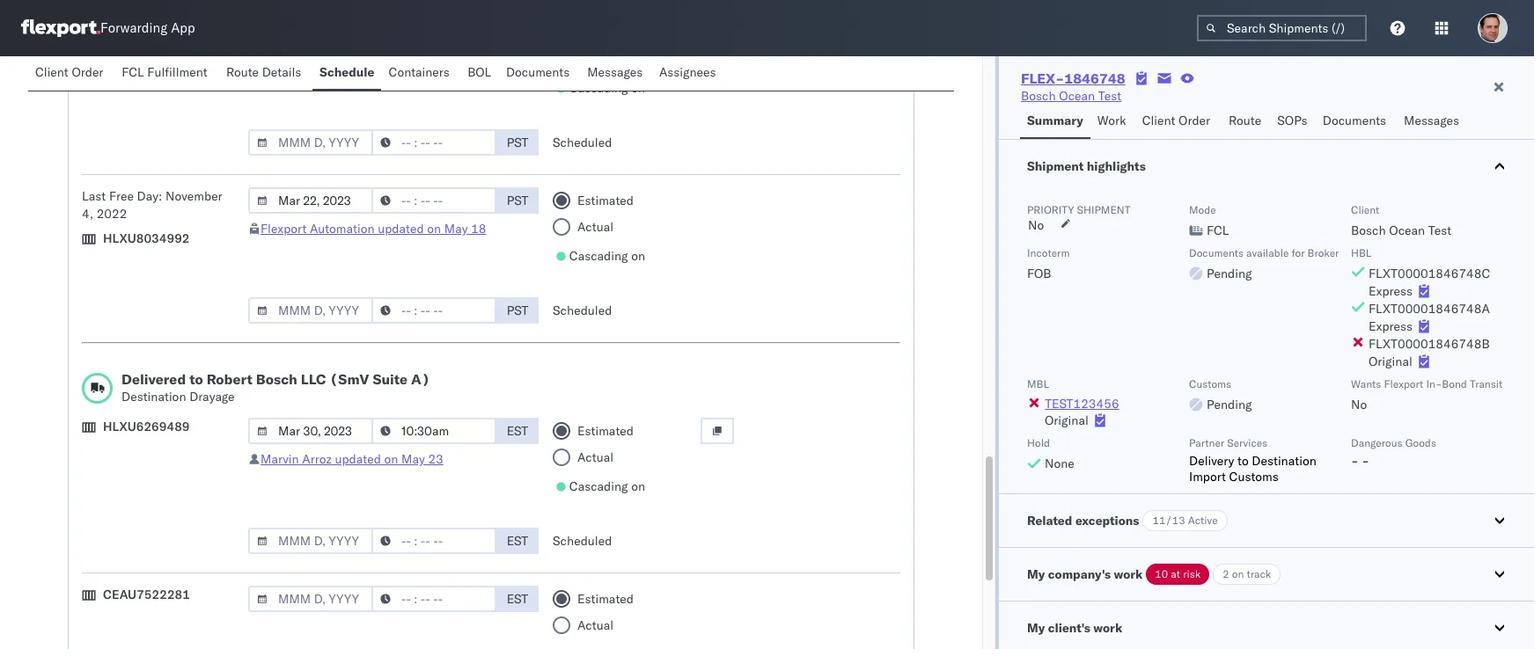 Task type: locate. For each thing, give the bounding box(es) containing it.
1 -- : -- -- text field from the top
[[372, 188, 497, 214]]

3 estimated from the top
[[578, 592, 634, 608]]

mmm d, yyyy text field up mmm d, yyyy text box
[[248, 528, 373, 555]]

may left 18
[[444, 221, 468, 237]]

may left 23 on the bottom of page
[[402, 452, 425, 468]]

customs down services
[[1230, 469, 1279, 485]]

2 horizontal spatial bosch
[[1352, 223, 1386, 239]]

1 vertical spatial express
[[1369, 319, 1413, 335]]

documents button
[[499, 56, 580, 91], [1316, 105, 1397, 139]]

0 horizontal spatial flexport
[[261, 221, 307, 237]]

2 scheduled from the top
[[553, 303, 612, 319]]

0 vertical spatial may
[[444, 221, 468, 237]]

2 cascading from the top
[[570, 248, 628, 264]]

updated right arroz
[[335, 452, 381, 468]]

forwarding app link
[[21, 19, 195, 37]]

schedule
[[320, 64, 375, 80]]

-- : -- -- text field
[[372, 188, 497, 214], [372, 298, 497, 324], [372, 418, 497, 445], [372, 528, 497, 555], [372, 586, 497, 613]]

1 horizontal spatial may
[[444, 221, 468, 237]]

ceau7522281
[[103, 587, 190, 603]]

customs up the partner
[[1190, 378, 1232, 391]]

flexport left in- at the bottom of page
[[1385, 378, 1424, 391]]

may for 23
[[402, 452, 425, 468]]

3 est from the top
[[507, 592, 528, 608]]

client inside client bosch ocean test incoterm fob
[[1352, 203, 1380, 217]]

automation
[[310, 221, 375, 237]]

-
[[1352, 453, 1359, 469], [1362, 453, 1370, 469]]

arroz
[[302, 452, 332, 468]]

to down services
[[1238, 453, 1249, 469]]

0 vertical spatial documents
[[506, 64, 570, 80]]

pst for second mmm d, yyyy text field from the top
[[507, 193, 529, 209]]

0 vertical spatial documents button
[[499, 56, 580, 91]]

1 my from the top
[[1028, 567, 1045, 583]]

1 vertical spatial estimated
[[578, 424, 634, 439]]

services
[[1228, 437, 1268, 450]]

documents down mode
[[1190, 247, 1244, 260]]

2 my from the top
[[1028, 621, 1045, 637]]

mmm d, yyyy text field up automation
[[248, 188, 373, 214]]

0 horizontal spatial documents
[[506, 64, 570, 80]]

1 horizontal spatial flexport
[[1385, 378, 1424, 391]]

flex-1846748
[[1021, 70, 1126, 87]]

0 vertical spatial work
[[1114, 567, 1143, 583]]

1 vertical spatial messages button
[[1397, 105, 1469, 139]]

0 horizontal spatial test
[[1099, 88, 1122, 104]]

route left details at the left top of page
[[226, 64, 259, 80]]

documents right sops button
[[1323, 113, 1387, 129]]

2 vertical spatial bosch
[[256, 371, 298, 388]]

test123456
[[1045, 396, 1120, 412]]

2 vertical spatial scheduled
[[553, 534, 612, 549]]

client order right "work" button
[[1143, 113, 1211, 129]]

0 vertical spatial client order
[[35, 64, 103, 80]]

summary
[[1028, 113, 1084, 129]]

pst
[[507, 135, 529, 151], [507, 193, 529, 209], [507, 303, 529, 319]]

1 horizontal spatial bosch
[[1021, 88, 1056, 104]]

hold
[[1028, 437, 1050, 450]]

order down forwarding app link
[[72, 64, 103, 80]]

1 - from the left
[[1352, 453, 1359, 469]]

work inside 'button'
[[1094, 621, 1123, 637]]

2 horizontal spatial documents
[[1323, 113, 1387, 129]]

0 vertical spatial client
[[35, 64, 68, 80]]

client down flexport. "image"
[[35, 64, 68, 80]]

hlxu6269489
[[103, 419, 190, 435]]

2 vertical spatial client
[[1352, 203, 1380, 217]]

express
[[1369, 284, 1413, 299], [1369, 319, 1413, 335]]

1 vertical spatial scheduled
[[553, 303, 612, 319]]

updated for arroz
[[335, 452, 381, 468]]

express up flxt00001846748b
[[1369, 319, 1413, 335]]

mmm d, yyyy text field down details at the left top of page
[[248, 129, 373, 156]]

mmm d, yyyy text field up 'llc'
[[248, 298, 373, 324]]

client order button down flexport. "image"
[[28, 56, 115, 91]]

work for my client's work
[[1094, 621, 1123, 637]]

0 vertical spatial original
[[1369, 354, 1413, 370]]

0 vertical spatial pending
[[1207, 266, 1253, 282]]

test down 1846748
[[1099, 88, 1122, 104]]

1 cascading from the top
[[570, 80, 628, 96]]

1 scheduled from the top
[[553, 135, 612, 151]]

marvin arroz updated on may 23
[[261, 452, 444, 468]]

work right client's
[[1094, 621, 1123, 637]]

est
[[507, 424, 528, 439], [507, 534, 528, 549], [507, 592, 528, 608]]

documents button right the bol
[[499, 56, 580, 91]]

1 vertical spatial messages
[[1405, 113, 1460, 129]]

1 vertical spatial fcl
[[1207, 223, 1230, 239]]

0 horizontal spatial bosch
[[256, 371, 298, 388]]

my left company's
[[1028, 567, 1045, 583]]

1 horizontal spatial original
[[1369, 354, 1413, 370]]

to inside delivered to robert bosch llc (smv suite a) destination drayage
[[189, 371, 203, 388]]

no
[[1028, 217, 1045, 233], [1352, 397, 1368, 413]]

work
[[1098, 113, 1127, 129]]

transit
[[1470, 378, 1503, 391]]

0 horizontal spatial messages
[[588, 64, 643, 80]]

1 horizontal spatial route
[[1229, 113, 1262, 129]]

documents for documents button to the left
[[506, 64, 570, 80]]

my
[[1028, 567, 1045, 583], [1028, 621, 1045, 637]]

test up flxt00001846748c
[[1429, 223, 1452, 239]]

my company's work
[[1028, 567, 1143, 583]]

1 mmm d, yyyy text field from the top
[[248, 129, 373, 156]]

1 horizontal spatial documents button
[[1316, 105, 1397, 139]]

flexport automation updated on may 18 button
[[261, 221, 487, 237]]

0 vertical spatial fcl
[[122, 64, 144, 80]]

2 vertical spatial estimated
[[578, 592, 634, 608]]

destination down delivered
[[122, 389, 186, 405]]

marvin arroz updated on may 23 button
[[261, 452, 444, 468]]

1 pst from the top
[[507, 135, 529, 151]]

0 vertical spatial client order button
[[28, 56, 115, 91]]

2 vertical spatial cascading on
[[570, 479, 646, 495]]

bosch up hbl
[[1352, 223, 1386, 239]]

est for fifth mmm d, yyyy text field
[[507, 534, 528, 549]]

1 est from the top
[[507, 424, 528, 439]]

1 express from the top
[[1369, 284, 1413, 299]]

2 pst from the top
[[507, 193, 529, 209]]

0 vertical spatial to
[[189, 371, 203, 388]]

10 at risk
[[1156, 568, 1201, 581]]

updated
[[378, 221, 424, 237], [335, 452, 381, 468]]

0 horizontal spatial ocean
[[1059, 88, 1096, 104]]

1 vertical spatial route
[[1229, 113, 1262, 129]]

1 horizontal spatial client
[[1143, 113, 1176, 129]]

0 vertical spatial test
[[1099, 88, 1122, 104]]

1 horizontal spatial ocean
[[1390, 223, 1426, 239]]

3 cascading on from the top
[[570, 479, 646, 495]]

2 cascading on from the top
[[570, 248, 646, 264]]

ocean up flxt00001846748c
[[1390, 223, 1426, 239]]

1 horizontal spatial to
[[1238, 453, 1249, 469]]

MMM D, YYYY text field
[[248, 586, 373, 613]]

pending
[[1207, 266, 1253, 282], [1207, 397, 1253, 413]]

destination down services
[[1252, 453, 1317, 469]]

my for my client's work
[[1028, 621, 1045, 637]]

1 vertical spatial to
[[1238, 453, 1249, 469]]

0 vertical spatial cascading on
[[570, 80, 646, 96]]

0 vertical spatial destination
[[122, 389, 186, 405]]

(smv
[[330, 371, 369, 388]]

no down wants
[[1352, 397, 1368, 413]]

1 horizontal spatial messages
[[1405, 113, 1460, 129]]

0 vertical spatial est
[[507, 424, 528, 439]]

0 horizontal spatial client order button
[[28, 56, 115, 91]]

0 vertical spatial messages
[[588, 64, 643, 80]]

5 -- : -- -- text field from the top
[[372, 586, 497, 613]]

fob
[[1028, 266, 1052, 282]]

ocean down flex-1846748 link
[[1059, 88, 1096, 104]]

-- : -- -- text field for 3rd mmm d, yyyy text field from the top of the page
[[372, 298, 497, 324]]

my inside 'button'
[[1028, 621, 1045, 637]]

risk
[[1184, 568, 1201, 581]]

route details
[[226, 64, 301, 80]]

1 horizontal spatial test
[[1429, 223, 1452, 239]]

delivery
[[1190, 453, 1235, 469]]

1 horizontal spatial no
[[1352, 397, 1368, 413]]

flexport left automation
[[261, 221, 307, 237]]

bol
[[468, 64, 492, 80]]

work
[[1114, 567, 1143, 583], [1094, 621, 1123, 637]]

estimated
[[578, 193, 634, 209], [578, 424, 634, 439], [578, 592, 634, 608]]

updated right automation
[[378, 221, 424, 237]]

0 vertical spatial pst
[[507, 135, 529, 151]]

none
[[1045, 456, 1075, 472]]

company's
[[1048, 567, 1111, 583]]

1 estimated from the top
[[578, 193, 634, 209]]

order
[[72, 64, 103, 80], [1179, 113, 1211, 129]]

bosch ocean test link
[[1021, 87, 1122, 105]]

ocean
[[1059, 88, 1096, 104], [1390, 223, 1426, 239]]

4 actual from the top
[[578, 618, 614, 634]]

messages
[[588, 64, 643, 80], [1405, 113, 1460, 129]]

last free day: november 4, 2022
[[82, 188, 222, 222]]

my left client's
[[1028, 621, 1045, 637]]

flxt00001846748b
[[1369, 336, 1490, 352]]

fcl for fcl
[[1207, 223, 1230, 239]]

fcl fulfillment
[[122, 64, 207, 80]]

mmm d, yyyy text field up arroz
[[248, 418, 373, 445]]

bosch inside client bosch ocean test incoterm fob
[[1352, 223, 1386, 239]]

1 horizontal spatial -
[[1362, 453, 1370, 469]]

pending down documents available for broker
[[1207, 266, 1253, 282]]

documents for bottom documents button
[[1323, 113, 1387, 129]]

1 vertical spatial updated
[[335, 452, 381, 468]]

1 vertical spatial pending
[[1207, 397, 1253, 413]]

3 cascading from the top
[[570, 479, 628, 495]]

MMM D, YYYY text field
[[248, 129, 373, 156], [248, 188, 373, 214], [248, 298, 373, 324], [248, 418, 373, 445], [248, 528, 373, 555]]

no down priority
[[1028, 217, 1045, 233]]

flex-1846748 link
[[1021, 70, 1126, 87]]

marvin
[[261, 452, 299, 468]]

client right "work" button
[[1143, 113, 1176, 129]]

route for route details
[[226, 64, 259, 80]]

3 scheduled from the top
[[553, 534, 612, 549]]

0 vertical spatial estimated
[[578, 193, 634, 209]]

1 vertical spatial work
[[1094, 621, 1123, 637]]

partner services delivery to destination import customs
[[1190, 437, 1317, 485]]

2 estimated from the top
[[578, 424, 634, 439]]

client
[[35, 64, 68, 80], [1143, 113, 1176, 129], [1352, 203, 1380, 217]]

2 horizontal spatial client
[[1352, 203, 1380, 217]]

pending up services
[[1207, 397, 1253, 413]]

bosch left 'llc'
[[256, 371, 298, 388]]

0 horizontal spatial to
[[189, 371, 203, 388]]

2 express from the top
[[1369, 319, 1413, 335]]

exceptions
[[1076, 513, 1140, 529]]

1 horizontal spatial documents
[[1190, 247, 1244, 260]]

0 horizontal spatial route
[[226, 64, 259, 80]]

documents
[[506, 64, 570, 80], [1323, 113, 1387, 129], [1190, 247, 1244, 260]]

0 horizontal spatial client
[[35, 64, 68, 80]]

1 vertical spatial test
[[1429, 223, 1452, 239]]

0 vertical spatial route
[[226, 64, 259, 80]]

shipment highlights
[[1028, 158, 1146, 174]]

2 vertical spatial documents
[[1190, 247, 1244, 260]]

0 horizontal spatial client order
[[35, 64, 103, 80]]

1 vertical spatial est
[[507, 534, 528, 549]]

on
[[632, 80, 646, 96], [427, 221, 441, 237], [632, 248, 646, 264], [384, 452, 398, 468], [632, 479, 646, 495], [1233, 568, 1245, 581]]

fcl down mode
[[1207, 223, 1230, 239]]

original down test123456 "button"
[[1045, 413, 1089, 429]]

4 -- : -- -- text field from the top
[[372, 528, 497, 555]]

1 vertical spatial ocean
[[1390, 223, 1426, 239]]

pending for customs
[[1207, 397, 1253, 413]]

4 mmm d, yyyy text field from the top
[[248, 418, 373, 445]]

actual
[[578, 51, 614, 67], [578, 219, 614, 235], [578, 450, 614, 466], [578, 618, 614, 634]]

to up drayage
[[189, 371, 203, 388]]

route button
[[1222, 105, 1271, 139]]

flxt00001846748c
[[1369, 266, 1491, 282]]

2 -- : -- -- text field from the top
[[372, 298, 497, 324]]

2 vertical spatial cascading
[[570, 479, 628, 495]]

2 est from the top
[[507, 534, 528, 549]]

estimated for est
[[578, 424, 634, 439]]

destination inside partner services delivery to destination import customs
[[1252, 453, 1317, 469]]

bosch
[[1021, 88, 1056, 104], [1352, 223, 1386, 239], [256, 371, 298, 388]]

1 horizontal spatial fcl
[[1207, 223, 1230, 239]]

fcl down "forwarding"
[[122, 64, 144, 80]]

route inside button
[[226, 64, 259, 80]]

bosch down flex-
[[1021, 88, 1056, 104]]

client order button right work
[[1136, 105, 1222, 139]]

flexport
[[261, 221, 307, 237], [1385, 378, 1424, 391]]

route inside button
[[1229, 113, 1262, 129]]

destination inside delivered to robert bosch llc (smv suite a) destination drayage
[[122, 389, 186, 405]]

original up wants
[[1369, 354, 1413, 370]]

documents right bol button
[[506, 64, 570, 80]]

scheduled for pst
[[553, 303, 612, 319]]

client order down flexport. "image"
[[35, 64, 103, 80]]

1 vertical spatial cascading
[[570, 248, 628, 264]]

3 pst from the top
[[507, 303, 529, 319]]

2 pending from the top
[[1207, 397, 1253, 413]]

0 horizontal spatial documents button
[[499, 56, 580, 91]]

0 horizontal spatial original
[[1045, 413, 1089, 429]]

drayage
[[189, 389, 235, 405]]

0 horizontal spatial fcl
[[122, 64, 144, 80]]

customs
[[1190, 378, 1232, 391], [1230, 469, 1279, 485]]

fcl inside button
[[122, 64, 144, 80]]

order left route button
[[1179, 113, 1211, 129]]

1 horizontal spatial destination
[[1252, 453, 1317, 469]]

1 vertical spatial no
[[1352, 397, 1368, 413]]

documents for documents available for broker
[[1190, 247, 1244, 260]]

1 vertical spatial client
[[1143, 113, 1176, 129]]

0 vertical spatial cascading
[[570, 80, 628, 96]]

documents button right sops
[[1316, 105, 1397, 139]]

0 vertical spatial messages button
[[580, 56, 652, 91]]

1 vertical spatial cascading on
[[570, 248, 646, 264]]

1 horizontal spatial client order
[[1143, 113, 1211, 129]]

work left 10
[[1114, 567, 1143, 583]]

may
[[444, 221, 468, 237], [402, 452, 425, 468]]

1 vertical spatial customs
[[1230, 469, 1279, 485]]

1 pending from the top
[[1207, 266, 1253, 282]]

0 vertical spatial order
[[72, 64, 103, 80]]

route left sops
[[1229, 113, 1262, 129]]

0 vertical spatial express
[[1369, 284, 1413, 299]]

1 vertical spatial flexport
[[1385, 378, 1424, 391]]

2 actual from the top
[[578, 219, 614, 235]]

4,
[[82, 206, 93, 222]]

1 vertical spatial may
[[402, 452, 425, 468]]

1 vertical spatial pst
[[507, 193, 529, 209]]

cascading
[[570, 80, 628, 96], [570, 248, 628, 264], [570, 479, 628, 495]]

bosch inside delivered to robert bosch llc (smv suite a) destination drayage
[[256, 371, 298, 388]]

3 -- : -- -- text field from the top
[[372, 418, 497, 445]]

0 horizontal spatial no
[[1028, 217, 1045, 233]]

pending for documents available for broker
[[1207, 266, 1253, 282]]

express for flxt00001846748c
[[1369, 284, 1413, 299]]

my client's work
[[1028, 621, 1123, 637]]

0 vertical spatial ocean
[[1059, 88, 1096, 104]]

1 vertical spatial my
[[1028, 621, 1045, 637]]

express up flxt00001846748a
[[1369, 284, 1413, 299]]

1 vertical spatial documents
[[1323, 113, 1387, 129]]

client up hbl
[[1352, 203, 1380, 217]]

no inside wants flexport in-bond transit no
[[1352, 397, 1368, 413]]



Task type: vqa. For each thing, say whether or not it's contained in the screenshot.
Express
yes



Task type: describe. For each thing, give the bounding box(es) containing it.
pst for 3rd mmm d, yyyy text field from the top of the page
[[507, 303, 529, 319]]

at
[[1171, 568, 1181, 581]]

hbl
[[1352, 247, 1372, 260]]

highlights
[[1087, 158, 1146, 174]]

bol button
[[461, 56, 499, 91]]

flexport. image
[[21, 19, 100, 37]]

pst for 5th mmm d, yyyy text field from the bottom of the page
[[507, 135, 529, 151]]

-- : -- -- text field
[[372, 129, 497, 156]]

related exceptions
[[1028, 513, 1140, 529]]

2 mmm d, yyyy text field from the top
[[248, 188, 373, 214]]

cascading on for pst
[[570, 248, 646, 264]]

delivered to robert bosch llc (smv suite a) destination drayage
[[122, 371, 430, 405]]

client bosch ocean test incoterm fob
[[1028, 203, 1452, 282]]

2 - from the left
[[1362, 453, 1370, 469]]

flexport inside wants flexport in-bond transit no
[[1385, 378, 1424, 391]]

import
[[1190, 469, 1227, 485]]

available
[[1247, 247, 1289, 260]]

client's
[[1048, 621, 1091, 637]]

app
[[171, 20, 195, 37]]

goods
[[1406, 437, 1437, 450]]

priority
[[1028, 203, 1075, 217]]

test123456 button
[[1045, 396, 1120, 412]]

23
[[428, 452, 444, 468]]

summary button
[[1021, 105, 1091, 139]]

1 vertical spatial order
[[1179, 113, 1211, 129]]

10
[[1156, 568, 1169, 581]]

-- : -- -- text field for fifth mmm d, yyyy text field
[[372, 528, 497, 555]]

suite
[[373, 371, 408, 388]]

1846748
[[1065, 70, 1126, 87]]

1 actual from the top
[[578, 51, 614, 67]]

0 horizontal spatial order
[[72, 64, 103, 80]]

customs inside partner services delivery to destination import customs
[[1230, 469, 1279, 485]]

flxt00001846748a
[[1369, 301, 1491, 317]]

partner
[[1190, 437, 1225, 450]]

1 vertical spatial client order
[[1143, 113, 1211, 129]]

express for flxt00001846748a
[[1369, 319, 1413, 335]]

wants flexport in-bond transit no
[[1352, 378, 1503, 413]]

forwarding
[[100, 20, 168, 37]]

shipment
[[1077, 203, 1131, 217]]

broker
[[1308, 247, 1340, 260]]

delivered
[[122, 371, 186, 388]]

2 on track
[[1223, 568, 1272, 581]]

est for mmm d, yyyy text box
[[507, 592, 528, 608]]

3 actual from the top
[[578, 450, 614, 466]]

fcl for fcl fulfillment
[[122, 64, 144, 80]]

wants
[[1352, 378, 1382, 391]]

to inside partner services delivery to destination import customs
[[1238, 453, 1249, 469]]

cascading on for est
[[570, 479, 646, 495]]

1 cascading on from the top
[[570, 80, 646, 96]]

my for my company's work
[[1028, 567, 1045, 583]]

dangerous goods - -
[[1352, 437, 1437, 469]]

0 vertical spatial bosch
[[1021, 88, 1056, 104]]

1 horizontal spatial client order button
[[1136, 105, 1222, 139]]

test inside client bosch ocean test incoterm fob
[[1429, 223, 1452, 239]]

sops button
[[1271, 105, 1316, 139]]

hlxu8034992
[[103, 231, 190, 247]]

-- : -- -- text field for mmm d, yyyy text box
[[372, 586, 497, 613]]

sops
[[1278, 113, 1308, 129]]

0 vertical spatial flexport
[[261, 221, 307, 237]]

november
[[166, 188, 222, 204]]

cascading for pst
[[570, 248, 628, 264]]

est for 2nd mmm d, yyyy text field from the bottom of the page
[[507, 424, 528, 439]]

0 vertical spatial no
[[1028, 217, 1045, 233]]

messages for the leftmost messages button
[[588, 64, 643, 80]]

in-
[[1427, 378, 1443, 391]]

scheduled for est
[[553, 534, 612, 549]]

0 vertical spatial customs
[[1190, 378, 1232, 391]]

client for the topmost the client order button
[[35, 64, 68, 80]]

fulfillment
[[147, 64, 207, 80]]

shipment
[[1028, 158, 1084, 174]]

containers button
[[382, 56, 461, 91]]

0 horizontal spatial messages button
[[580, 56, 652, 91]]

1 vertical spatial documents button
[[1316, 105, 1397, 139]]

for
[[1292, 247, 1305, 260]]

bosch ocean test
[[1021, 88, 1122, 104]]

may for 18
[[444, 221, 468, 237]]

active
[[1189, 514, 1218, 527]]

priority shipment
[[1028, 203, 1131, 217]]

assignees
[[659, 64, 716, 80]]

day:
[[137, 188, 162, 204]]

related
[[1028, 513, 1073, 529]]

work for my company's work
[[1114, 567, 1143, 583]]

-- : -- -- text field for second mmm d, yyyy text field from the top
[[372, 188, 497, 214]]

a)
[[411, 371, 430, 388]]

llc
[[301, 371, 326, 388]]

1 horizontal spatial messages button
[[1397, 105, 1469, 139]]

Search Shipments (/) text field
[[1198, 15, 1367, 41]]

incoterm
[[1028, 247, 1070, 260]]

18
[[471, 221, 487, 237]]

flexport automation updated on may 18
[[261, 221, 487, 237]]

assignees button
[[652, 56, 727, 91]]

forwarding app
[[100, 20, 195, 37]]

ocean inside client bosch ocean test incoterm fob
[[1390, 223, 1426, 239]]

2022
[[97, 206, 127, 222]]

3 mmm d, yyyy text field from the top
[[248, 298, 373, 324]]

route for route
[[1229, 113, 1262, 129]]

-- : -- -- text field for 2nd mmm d, yyyy text field from the bottom of the page
[[372, 418, 497, 445]]

shipment highlights button
[[999, 140, 1535, 193]]

work button
[[1091, 105, 1136, 139]]

free
[[109, 188, 134, 204]]

11/13
[[1153, 514, 1186, 527]]

mode
[[1190, 203, 1217, 217]]

1 vertical spatial original
[[1045, 413, 1089, 429]]

updated for automation
[[378, 221, 424, 237]]

schedule button
[[313, 56, 382, 91]]

mbl
[[1028, 378, 1050, 391]]

route details button
[[219, 56, 313, 91]]

estimated for pst
[[578, 193, 634, 209]]

my client's work button
[[999, 602, 1535, 650]]

messages for the rightmost messages button
[[1405, 113, 1460, 129]]

last
[[82, 188, 106, 204]]

details
[[262, 64, 301, 80]]

containers
[[389, 64, 450, 80]]

track
[[1247, 568, 1272, 581]]

client for the right the client order button
[[1143, 113, 1176, 129]]

cascading for est
[[570, 479, 628, 495]]

5 mmm d, yyyy text field from the top
[[248, 528, 373, 555]]



